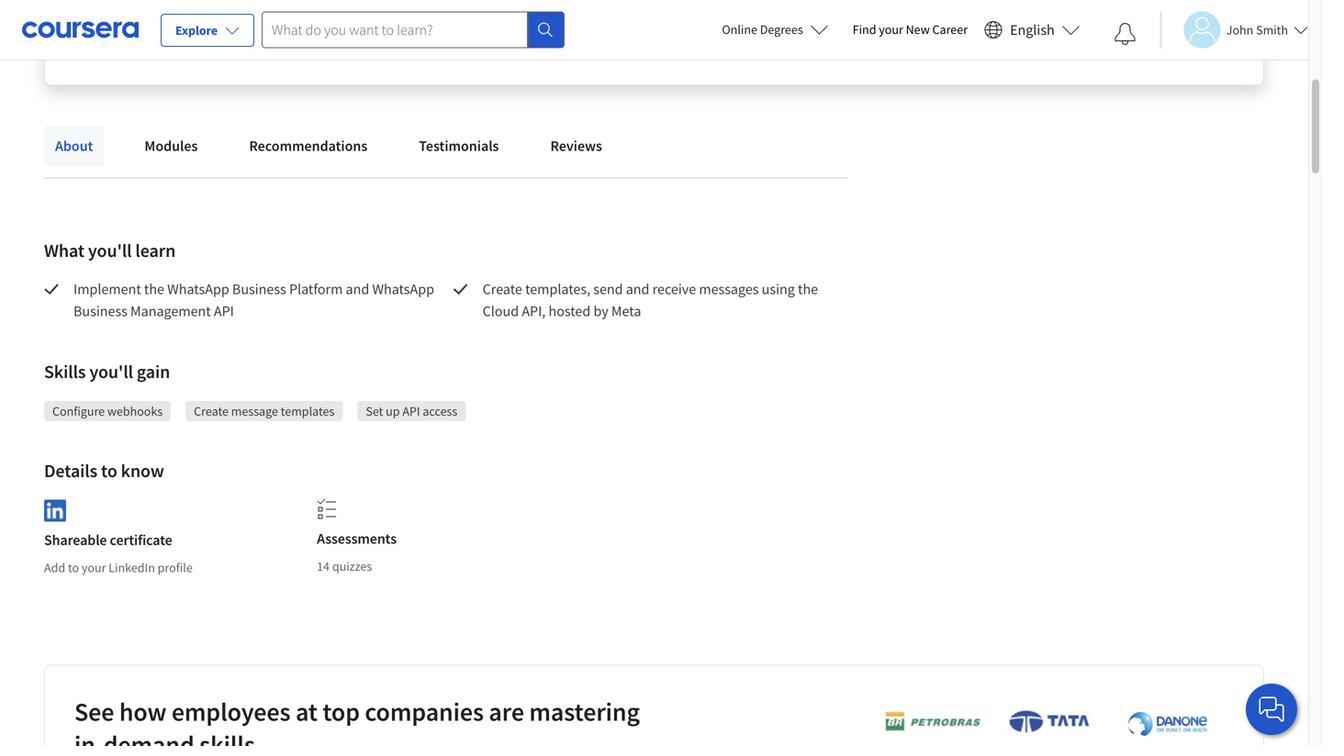 Task type: locate. For each thing, give the bounding box(es) containing it.
templates,
[[525, 280, 591, 299]]

0 horizontal spatial your
[[82, 560, 106, 577]]

see
[[74, 696, 114, 729]]

testimonials
[[419, 137, 499, 155]]

english button
[[977, 0, 1088, 60]]

api right up
[[403, 403, 420, 420]]

1 horizontal spatial api
[[403, 403, 420, 420]]

details
[[44, 460, 97, 483]]

0 vertical spatial you'll
[[88, 239, 132, 262]]

None search field
[[262, 11, 565, 48]]

about link
[[44, 126, 104, 166]]

whatsapp up management
[[167, 280, 229, 299]]

using
[[762, 280, 795, 299]]

1 horizontal spatial the
[[798, 280, 818, 299]]

0 vertical spatial to
[[101, 460, 117, 483]]

information about difficulty level pre-requisites. image
[[527, 20, 541, 35]]

0 horizontal spatial the
[[144, 280, 164, 299]]

add
[[44, 560, 65, 577]]

you'll up the implement
[[88, 239, 132, 262]]

to for your
[[68, 560, 79, 577]]

show notifications image
[[1115, 23, 1137, 45]]

1 horizontal spatial whatsapp
[[372, 280, 434, 299]]

by
[[594, 302, 609, 321]]

business
[[232, 280, 286, 299], [73, 302, 128, 321]]

and right the platform
[[346, 280, 369, 299]]

your right find
[[879, 21, 904, 38]]

demand
[[104, 729, 194, 747]]

0 horizontal spatial api
[[214, 302, 234, 321]]

business left the platform
[[232, 280, 286, 299]]

create message templates
[[194, 403, 335, 420]]

0 vertical spatial create
[[483, 280, 522, 299]]

api right management
[[214, 302, 234, 321]]

pace
[[1049, 21, 1075, 38]]

english
[[1010, 21, 1055, 39]]

to left know
[[101, 460, 117, 483]]

the
[[144, 280, 164, 299], [798, 280, 818, 299]]

coursera enterprise logos image
[[857, 710, 1225, 747]]

learn
[[135, 239, 176, 262]]

1 horizontal spatial create
[[483, 280, 522, 299]]

at inside see how employees at top companies are mastering in-demand skills
[[296, 696, 318, 729]]

add to your linkedin profile
[[44, 560, 193, 577]]

whatsapp right the platform
[[372, 280, 434, 299]]

and
[[346, 280, 369, 299], [626, 280, 650, 299]]

what
[[44, 239, 84, 262]]

john smith button
[[1161, 11, 1309, 48]]

create inside 'create templates, send and receive messages using the cloud api, hosted by meta'
[[483, 280, 522, 299]]

you'll up configure webhooks
[[89, 361, 133, 383]]

api
[[214, 302, 234, 321], [403, 403, 420, 420]]

your left own
[[997, 21, 1021, 38]]

companies
[[365, 696, 484, 729]]

recommendations
[[249, 137, 368, 155]]

implement
[[73, 280, 141, 299]]

the right 'using' on the right of the page
[[798, 280, 818, 299]]

your for add to your linkedin profile
[[82, 560, 106, 577]]

at left 5
[[679, 21, 690, 38]]

your
[[879, 21, 904, 38], [997, 21, 1021, 38], [82, 560, 106, 577]]

see how employees at top companies are mastering in-demand skills
[[74, 696, 640, 747]]

the inside implement the whatsapp business platform and whatsapp business management api
[[144, 280, 164, 299]]

are
[[489, 696, 524, 729]]

explore
[[175, 22, 218, 39]]

1 horizontal spatial and
[[626, 280, 650, 299]]

to
[[101, 460, 117, 483], [68, 560, 79, 577]]

1 vertical spatial to
[[68, 560, 79, 577]]

to right add
[[68, 560, 79, 577]]

0 horizontal spatial at
[[296, 696, 318, 729]]

your down shareable certificate
[[82, 560, 106, 577]]

2 and from the left
[[626, 280, 650, 299]]

reviews link
[[540, 126, 614, 166]]

your for learn at your own pace
[[997, 21, 1021, 38]]

shareable certificate
[[44, 532, 172, 550]]

configure
[[52, 403, 105, 420]]

1 vertical spatial you'll
[[89, 361, 133, 383]]

whatsapp
[[167, 280, 229, 299], [372, 280, 434, 299]]

create left message
[[194, 403, 229, 420]]

3 weeks at 5 hours a week
[[634, 21, 772, 38]]

in-
[[74, 729, 104, 747]]

at left top at the left of page
[[296, 696, 318, 729]]

shareable
[[44, 532, 107, 550]]

at
[[679, 21, 690, 38], [983, 21, 994, 38], [296, 696, 318, 729]]

1 horizontal spatial business
[[232, 280, 286, 299]]

create up cloud
[[483, 280, 522, 299]]

the inside 'create templates, send and receive messages using the cloud api, hosted by meta'
[[798, 280, 818, 299]]

1 the from the left
[[144, 280, 164, 299]]

0 horizontal spatial create
[[194, 403, 229, 420]]

you'll for what
[[88, 239, 132, 262]]

14
[[317, 558, 330, 575]]

create for create message templates
[[194, 403, 229, 420]]

message
[[231, 403, 278, 420]]

modules
[[145, 137, 198, 155]]

business down the implement
[[73, 302, 128, 321]]

0 vertical spatial business
[[232, 280, 286, 299]]

a
[[735, 21, 741, 38]]

messages
[[699, 280, 759, 299]]

set
[[366, 403, 383, 420]]

online degrees button
[[708, 9, 844, 50]]

and up meta
[[626, 280, 650, 299]]

the up management
[[144, 280, 164, 299]]

2 horizontal spatial your
[[997, 21, 1021, 38]]

5
[[693, 21, 699, 38]]

2 the from the left
[[798, 280, 818, 299]]

configure webhooks
[[52, 403, 163, 420]]

1 vertical spatial create
[[194, 403, 229, 420]]

hosted
[[549, 302, 591, 321]]

0 vertical spatial api
[[214, 302, 234, 321]]

create
[[483, 280, 522, 299], [194, 403, 229, 420]]

0 horizontal spatial business
[[73, 302, 128, 321]]

meta
[[612, 302, 642, 321]]

(52 reviews)
[[224, 21, 288, 38]]

coursera image
[[22, 15, 139, 44]]

1 vertical spatial api
[[403, 403, 420, 420]]

experience
[[461, 19, 519, 36]]

at right learn
[[983, 21, 994, 38]]

you'll for skills
[[89, 361, 133, 383]]

1 and from the left
[[346, 280, 369, 299]]

0 horizontal spatial and
[[346, 280, 369, 299]]

gain
[[137, 361, 170, 383]]

recommendations link
[[238, 126, 379, 166]]

0 horizontal spatial whatsapp
[[167, 280, 229, 299]]

learn at your own pace
[[951, 21, 1075, 38]]

skills
[[44, 361, 86, 383]]

0 horizontal spatial to
[[68, 560, 79, 577]]

find
[[853, 21, 877, 38]]

you'll
[[88, 239, 132, 262], [89, 361, 133, 383]]

1 horizontal spatial to
[[101, 460, 117, 483]]

skills you'll gain
[[44, 361, 170, 383]]



Task type: describe. For each thing, give the bounding box(es) containing it.
degrees
[[760, 21, 803, 38]]

about
[[55, 137, 93, 155]]

api,
[[522, 302, 546, 321]]

linkedin
[[109, 560, 155, 577]]

and inside implement the whatsapp business platform and whatsapp business management api
[[346, 280, 369, 299]]

reviews)
[[243, 21, 288, 38]]

3
[[634, 21, 641, 38]]

online degrees
[[722, 21, 803, 38]]

14 quizzes
[[317, 558, 372, 575]]

create for create templates, send and receive messages using the cloud api, hosted by meta
[[483, 280, 522, 299]]

2 whatsapp from the left
[[372, 280, 434, 299]]

own
[[1024, 21, 1047, 38]]

mastering
[[529, 696, 640, 729]]

john
[[1227, 22, 1254, 38]]

find your new career
[[853, 21, 968, 38]]

explore button
[[161, 14, 254, 47]]

templates
[[281, 403, 335, 420]]

career
[[933, 21, 968, 38]]

send
[[594, 280, 623, 299]]

quizzes
[[332, 558, 372, 575]]

implement the whatsapp business platform and whatsapp business management api
[[73, 280, 437, 321]]

up
[[386, 403, 400, 420]]

1 horizontal spatial your
[[879, 21, 904, 38]]

create templates, send and receive messages using the cloud api, hosted by meta
[[483, 280, 821, 321]]

1 horizontal spatial at
[[679, 21, 690, 38]]

find your new career link
[[844, 18, 977, 41]]

profile
[[158, 560, 193, 577]]

what you'll learn
[[44, 239, 176, 262]]

chat with us image
[[1257, 695, 1287, 725]]

receive
[[653, 280, 696, 299]]

1 whatsapp from the left
[[167, 280, 229, 299]]

smith
[[1257, 22, 1289, 38]]

assessments
[[317, 530, 397, 548]]

know
[[121, 460, 164, 483]]

john smith
[[1227, 22, 1289, 38]]

employees
[[172, 696, 291, 729]]

new
[[906, 21, 930, 38]]

how
[[119, 696, 167, 729]]

modules link
[[134, 126, 209, 166]]

certificate
[[110, 532, 172, 550]]

hours
[[702, 21, 732, 38]]

cloud
[[483, 302, 519, 321]]

details to know
[[44, 460, 164, 483]]

api inside implement the whatsapp business platform and whatsapp business management api
[[214, 302, 234, 321]]

platform
[[289, 280, 343, 299]]

set up api access
[[366, 403, 458, 420]]

learn
[[951, 21, 981, 38]]

reviews
[[551, 137, 602, 155]]

(52
[[224, 21, 240, 38]]

skills
[[199, 729, 255, 747]]

top
[[323, 696, 360, 729]]

weeks
[[643, 21, 677, 38]]

recommended experience
[[377, 19, 519, 36]]

2 horizontal spatial at
[[983, 21, 994, 38]]

week
[[744, 21, 772, 38]]

and inside 'create templates, send and receive messages using the cloud api, hosted by meta'
[[626, 280, 650, 299]]

webhooks
[[107, 403, 163, 420]]

recommended
[[377, 19, 458, 36]]

access
[[423, 403, 458, 420]]

What do you want to learn? text field
[[262, 11, 528, 48]]

to for know
[[101, 460, 117, 483]]

online
[[722, 21, 758, 38]]

management
[[130, 302, 211, 321]]

1 vertical spatial business
[[73, 302, 128, 321]]

testimonials link
[[408, 126, 510, 166]]



Task type: vqa. For each thing, say whether or not it's contained in the screenshot.
the does in the The MSc Data Science (Statistics) leads to a recognised UK degree qualification. This degree does not have any additional professional accreditation at this time.
no



